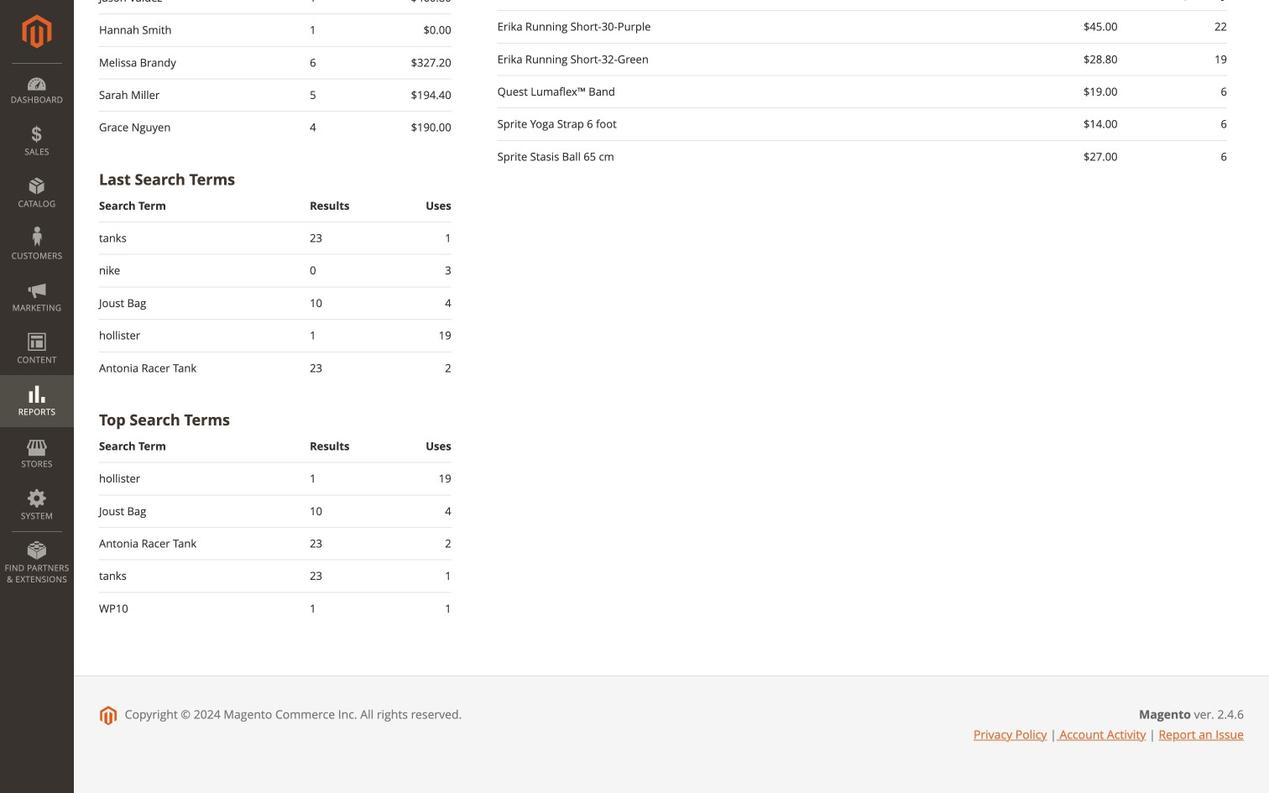 Task type: vqa. For each thing, say whether or not it's contained in the screenshot.
MAGENTO ADMIN PANEL icon
yes



Task type: locate. For each thing, give the bounding box(es) containing it.
magento admin panel image
[[22, 14, 52, 49]]

menu bar
[[0, 63, 74, 594]]



